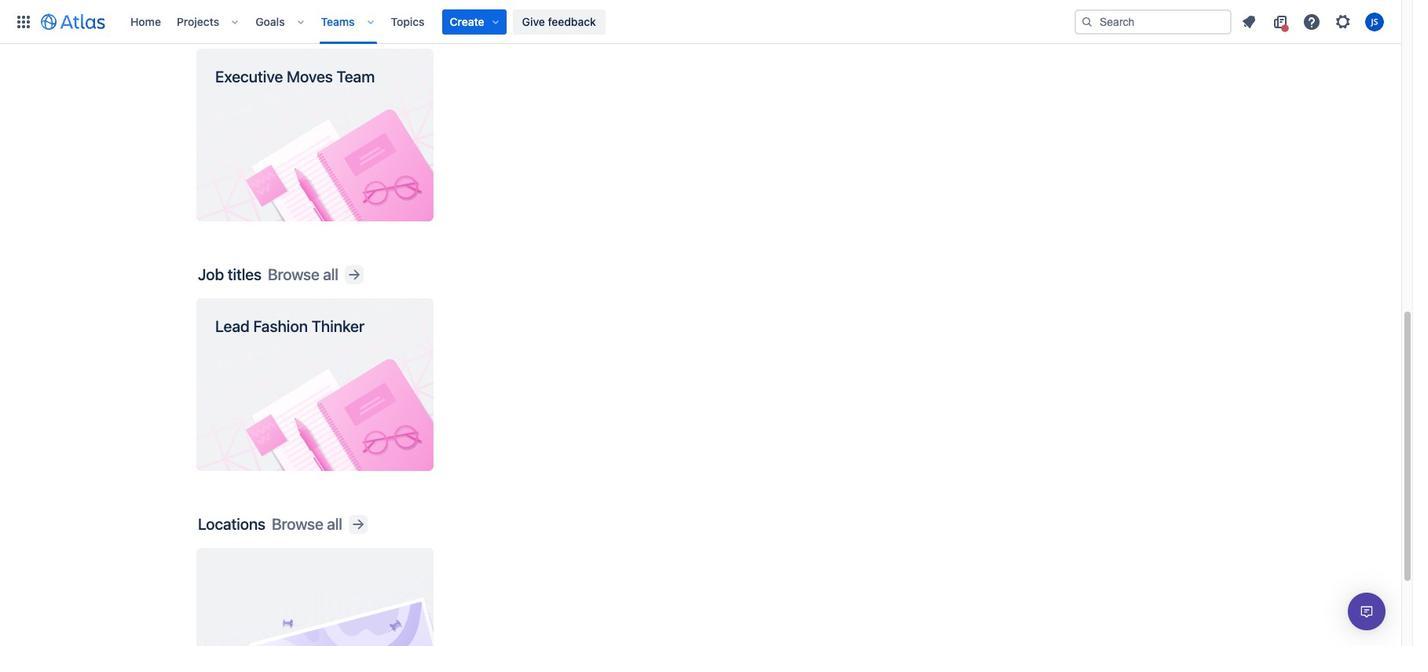 Task type: describe. For each thing, give the bounding box(es) containing it.
all for team
[[351, 16, 366, 34]]

topics
[[391, 15, 425, 28]]

home
[[130, 15, 161, 28]]

Search field
[[1075, 9, 1232, 34]]

search image
[[1081, 15, 1094, 28]]

open intercom messenger image
[[1358, 603, 1377, 622]]

departments
[[198, 16, 289, 34]]

browse all for moves
[[296, 16, 366, 34]]

give feedback
[[522, 15, 596, 28]]

create button
[[442, 9, 507, 34]]

browse all image for lead fashion thinker
[[345, 266, 364, 284]]

banner containing home
[[0, 0, 1402, 44]]

switch to... image
[[14, 12, 33, 31]]

goals link
[[251, 9, 290, 34]]

browse for locations
[[272, 515, 324, 534]]

team
[[337, 68, 375, 86]]

browse all link for thinker
[[268, 266, 364, 284]]

browse all image
[[349, 515, 368, 534]]

account image
[[1366, 12, 1385, 31]]

browse for departments
[[296, 16, 347, 34]]

job titles
[[198, 266, 262, 284]]

browse for job titles
[[268, 266, 320, 284]]

browse all image for executive moves team
[[373, 16, 391, 35]]

2 vertical spatial browse all
[[272, 515, 343, 534]]



Task type: locate. For each thing, give the bounding box(es) containing it.
moves
[[287, 68, 333, 86]]

browse
[[296, 16, 347, 34], [268, 266, 320, 284], [272, 515, 324, 534]]

1 vertical spatial browse all image
[[345, 266, 364, 284]]

browse all image right teams link
[[373, 16, 391, 35]]

2 vertical spatial browse all link
[[272, 515, 368, 534]]

give
[[522, 15, 545, 28]]

lead fashion thinker
[[215, 317, 365, 336]]

2 vertical spatial browse
[[272, 515, 324, 534]]

executive
[[215, 68, 283, 86]]

browse all image
[[373, 16, 391, 35], [345, 266, 364, 284]]

projects link
[[172, 9, 224, 34]]

1 vertical spatial all
[[323, 266, 339, 284]]

browse all
[[296, 16, 366, 34], [268, 266, 339, 284], [272, 515, 343, 534]]

1 vertical spatial browse all link
[[268, 266, 364, 284]]

all
[[351, 16, 366, 34], [323, 266, 339, 284], [327, 515, 343, 534]]

browse left browse all icon
[[272, 515, 324, 534]]

feedback
[[548, 15, 596, 28]]

browse right goals link
[[296, 16, 347, 34]]

settings image
[[1334, 12, 1353, 31]]

executive moves team
[[215, 68, 375, 86]]

teams link
[[316, 9, 360, 34]]

help image
[[1303, 12, 1322, 31]]

teams
[[321, 15, 355, 28]]

0 vertical spatial browse all
[[296, 16, 366, 34]]

job
[[198, 266, 224, 284]]

browse all up lead fashion thinker
[[268, 266, 339, 284]]

lead
[[215, 317, 250, 336]]

all left browse all icon
[[327, 515, 343, 534]]

browse all link for team
[[296, 16, 391, 35]]

browse all for fashion
[[268, 266, 339, 284]]

fashion
[[253, 317, 308, 336]]

browse all link
[[296, 16, 391, 35], [268, 266, 364, 284], [272, 515, 368, 534]]

projects
[[177, 15, 219, 28]]

all left topics link
[[351, 16, 366, 34]]

home link
[[126, 9, 166, 34]]

banner
[[0, 0, 1402, 44]]

top element
[[9, 0, 1075, 44]]

titles
[[228, 266, 262, 284]]

1 vertical spatial browse all
[[268, 266, 339, 284]]

0 vertical spatial all
[[351, 16, 366, 34]]

0 horizontal spatial browse all image
[[345, 266, 364, 284]]

2 vertical spatial all
[[327, 515, 343, 534]]

give feedback button
[[513, 9, 606, 34]]

notifications image
[[1240, 12, 1259, 31]]

1 vertical spatial browse
[[268, 266, 320, 284]]

0 vertical spatial browse
[[296, 16, 347, 34]]

browse all up 'moves'
[[296, 16, 366, 34]]

create
[[450, 15, 485, 28]]

goals
[[256, 15, 285, 28]]

0 vertical spatial browse all image
[[373, 16, 391, 35]]

all up thinker
[[323, 266, 339, 284]]

all for thinker
[[323, 266, 339, 284]]

browse all image up thinker
[[345, 266, 364, 284]]

browse right titles in the left top of the page
[[268, 266, 320, 284]]

locations
[[198, 515, 266, 534]]

browse all left browse all icon
[[272, 515, 343, 534]]

0 vertical spatial browse all link
[[296, 16, 391, 35]]

1 horizontal spatial browse all image
[[373, 16, 391, 35]]

thinker
[[312, 317, 365, 336]]

topics link
[[386, 9, 430, 34]]



Task type: vqa. For each thing, say whether or not it's contained in the screenshot.
4th townsquare icon from the top
no



